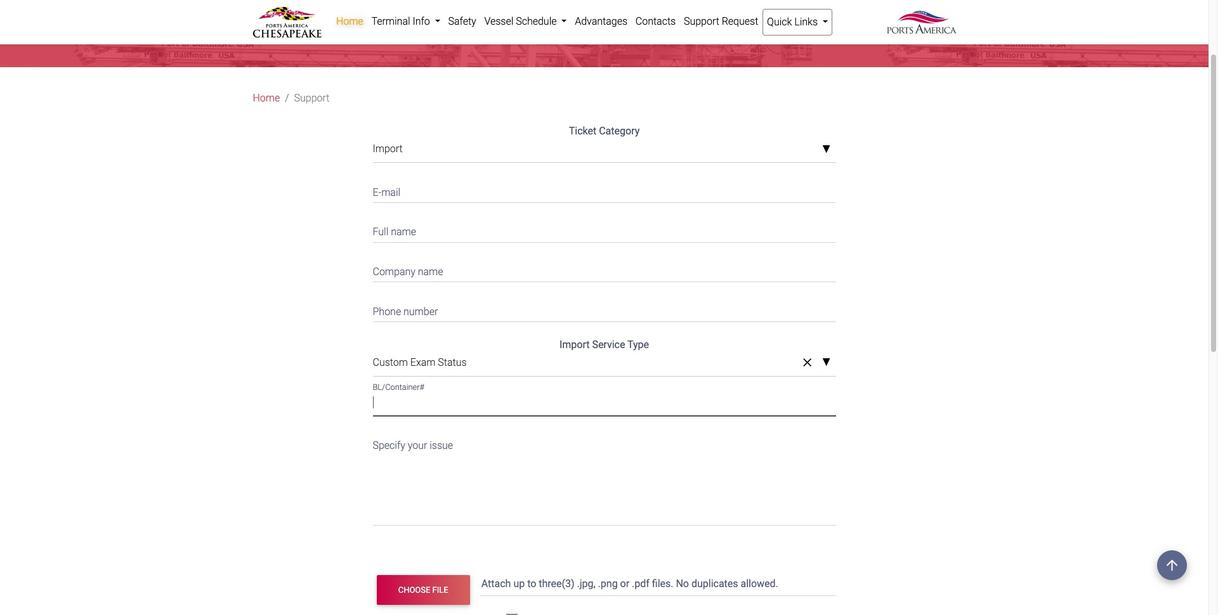 Task type: locate. For each thing, give the bounding box(es) containing it.
name
[[391, 226, 416, 238], [418, 266, 443, 278]]

import up e-mail on the left top of the page
[[373, 143, 403, 155]]

1 vertical spatial support
[[294, 92, 330, 104]]

import
[[373, 143, 403, 155], [560, 339, 590, 351]]

0 vertical spatial ▼
[[822, 145, 831, 155]]

contacts link
[[632, 9, 680, 34]]

name for full name
[[391, 226, 416, 238]]

bl/container#
[[373, 383, 425, 392]]

▼
[[822, 145, 831, 155], [822, 358, 831, 368]]

number
[[404, 306, 438, 318]]

0 horizontal spatial import
[[373, 143, 403, 155]]

support for support request
[[684, 15, 720, 27]]

quick links link
[[763, 9, 833, 36]]

name right "company" at the left of page
[[418, 266, 443, 278]]

company name
[[373, 266, 443, 278]]

E-mail email field
[[373, 179, 836, 203]]

0 horizontal spatial name
[[391, 226, 416, 238]]

support
[[684, 15, 720, 27], [294, 92, 330, 104]]

support for support
[[294, 92, 330, 104]]

0 horizontal spatial support
[[294, 92, 330, 104]]

specify your issue
[[373, 440, 453, 452]]

vessel schedule link
[[481, 9, 571, 34]]

1 ▼ from the top
[[822, 145, 831, 155]]

home
[[336, 15, 363, 27], [253, 92, 280, 104]]

✕
[[803, 356, 812, 370]]

1 horizontal spatial support
[[684, 15, 720, 27]]

full
[[373, 226, 389, 238]]

1 vertical spatial home link
[[253, 91, 280, 106]]

0 vertical spatial name
[[391, 226, 416, 238]]

quick
[[767, 16, 792, 28]]

choose
[[398, 586, 431, 595]]

0 vertical spatial support
[[684, 15, 720, 27]]

home link
[[332, 9, 368, 34], [253, 91, 280, 106]]

custom exam status
[[373, 357, 467, 369]]

category
[[599, 125, 640, 137]]

quick links
[[767, 16, 821, 28]]

import left service
[[560, 339, 590, 351]]

1 vertical spatial name
[[418, 266, 443, 278]]

0 horizontal spatial home link
[[253, 91, 280, 106]]

Phone number text field
[[373, 298, 836, 322]]

links
[[795, 16, 818, 28]]

terminal info link
[[368, 9, 444, 34]]

info
[[413, 15, 430, 27]]

e-mail
[[373, 186, 401, 199]]

ticket
[[569, 125, 597, 137]]

1 horizontal spatial home link
[[332, 9, 368, 34]]

issue
[[430, 440, 453, 452]]

Company name text field
[[373, 258, 836, 283]]

name right full
[[391, 226, 416, 238]]

1 vertical spatial ▼
[[822, 358, 831, 368]]

1 vertical spatial import
[[560, 339, 590, 351]]

vessel
[[485, 15, 514, 27]]

0 vertical spatial import
[[373, 143, 403, 155]]

Full name text field
[[373, 218, 836, 243]]

BL/Container# text field
[[373, 392, 836, 417]]

1 vertical spatial home
[[253, 92, 280, 104]]

1 horizontal spatial name
[[418, 266, 443, 278]]

full name
[[373, 226, 416, 238]]

1 horizontal spatial home
[[336, 15, 363, 27]]

1 horizontal spatial import
[[560, 339, 590, 351]]

Specify your issue text field
[[373, 432, 836, 526]]



Task type: vqa. For each thing, say whether or not it's contained in the screenshot.
CAMERA icon
no



Task type: describe. For each thing, give the bounding box(es) containing it.
go to top image
[[1158, 551, 1188, 581]]

terminal
[[372, 15, 410, 27]]

import for import service type
[[560, 339, 590, 351]]

vessel schedule
[[485, 15, 559, 27]]

file
[[433, 586, 448, 595]]

import service type
[[560, 339, 649, 351]]

your
[[408, 440, 427, 452]]

schedule
[[516, 15, 557, 27]]

mail
[[382, 186, 401, 199]]

exam
[[411, 357, 436, 369]]

e-
[[373, 186, 382, 199]]

ticket category
[[569, 125, 640, 137]]

specify
[[373, 440, 406, 452]]

contacts
[[636, 15, 676, 27]]

company
[[373, 266, 416, 278]]

import for import
[[373, 143, 403, 155]]

safety link
[[444, 9, 481, 34]]

support request
[[684, 15, 759, 27]]

0 horizontal spatial home
[[253, 92, 280, 104]]

name for company name
[[418, 266, 443, 278]]

phone number
[[373, 306, 438, 318]]

custom
[[373, 357, 408, 369]]

request
[[722, 15, 759, 27]]

0 vertical spatial home link
[[332, 9, 368, 34]]

type
[[628, 339, 649, 351]]

2 ▼ from the top
[[822, 358, 831, 368]]

advantages
[[575, 15, 628, 27]]

support request link
[[680, 9, 763, 34]]

terminal info
[[372, 15, 433, 27]]

safety
[[448, 15, 476, 27]]

advantages link
[[571, 9, 632, 34]]

phone
[[373, 306, 401, 318]]

service
[[592, 339, 625, 351]]

status
[[438, 357, 467, 369]]

0 vertical spatial home
[[336, 15, 363, 27]]

choose file
[[398, 586, 448, 595]]

Attach up to three(3) .jpg, .png or .pdf files. No duplicates allowed. text field
[[480, 572, 839, 597]]



